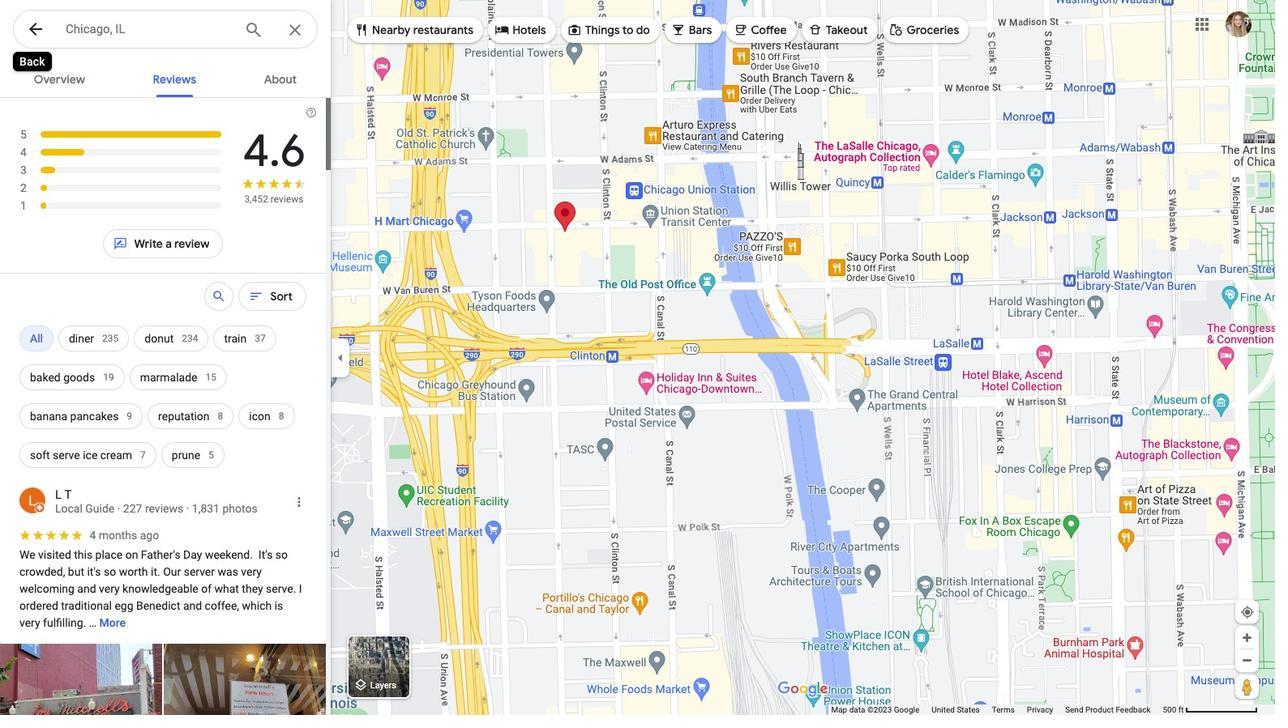 Task type: describe. For each thing, give the bounding box(es) containing it.
our
[[163, 566, 181, 579]]

show street view coverage image
[[1235, 675, 1259, 700]]

8 for reputation
[[218, 411, 223, 422]]

photos
[[222, 503, 257, 516]]

worth
[[119, 566, 148, 579]]

234
[[182, 333, 198, 345]]

father's
[[141, 549, 180, 562]]

i
[[299, 583, 302, 596]]

refine reviews option group
[[19, 319, 306, 475]]

about button
[[251, 58, 310, 97]]

©2023
[[867, 706, 892, 715]]

we visited this place on father's day weekend.  it's so crowded, but it's so worth it. our server was very welcoming and very knowledgeable of what they serve. i ordered traditional egg benedict and coffee, which is very fulfilling. …
[[19, 549, 305, 630]]

All reviews radio
[[19, 319, 53, 358]]

3
[[20, 164, 27, 177]]

actions for l t's review image
[[292, 495, 306, 510]]

united states button
[[932, 705, 980, 716]]

3 stars, 188 reviews image
[[19, 161, 222, 179]]

baked goods, mentioned in 19 reviews radio
[[19, 358, 125, 397]]

what
[[214, 583, 239, 596]]

 groceries
[[889, 21, 959, 39]]

knowledgeable
[[122, 583, 198, 596]]

reputation
[[158, 410, 210, 423]]

it.
[[151, 566, 160, 579]]

none field inside chicago, il field
[[66, 19, 231, 39]]

donut 234
[[145, 332, 198, 345]]


[[567, 21, 582, 39]]

0 vertical spatial and
[[77, 583, 96, 596]]

overview button
[[21, 58, 98, 97]]

goods
[[63, 371, 95, 384]]

about
[[264, 72, 297, 87]]

layers
[[370, 681, 396, 692]]

tab list inside google maps element
[[0, 58, 331, 97]]

privacy button
[[1027, 705, 1053, 716]]

welcoming
[[19, 583, 74, 596]]

1 vertical spatial and
[[183, 600, 202, 613]]

5 inside image
[[20, 128, 27, 141]]

it's
[[87, 566, 101, 579]]

 bars
[[671, 21, 712, 39]]

more button
[[99, 604, 126, 644]]

lou mitchell's main content
[[0, 58, 331, 716]]

icon
[[249, 410, 271, 423]]

1,831
[[192, 503, 220, 516]]

do
[[636, 23, 650, 37]]

icon, mentioned in 8 reviews radio
[[239, 397, 295, 436]]

photo of l t image
[[19, 488, 45, 514]]

soft serve ice cream 7
[[30, 449, 146, 462]]

2 · from the left
[[186, 503, 189, 516]]

a
[[166, 237, 172, 251]]

ordered
[[19, 600, 58, 613]]

train 37
[[224, 332, 266, 345]]

l t local guide · 227 reviews · 1,831 photos
[[55, 488, 257, 516]]

coffee,
[[205, 600, 239, 613]]

terms
[[992, 706, 1015, 715]]

zoom in image
[[1241, 632, 1253, 644]]


[[113, 235, 128, 253]]

guide
[[85, 503, 115, 516]]

5 stars image
[[19, 530, 85, 541]]

search reviews image
[[212, 289, 227, 304]]

all
[[30, 332, 43, 345]]

reviews
[[153, 72, 196, 87]]

bars
[[689, 23, 712, 37]]

coffee
[[751, 23, 787, 37]]

cream
[[100, 449, 132, 462]]

baked
[[30, 371, 61, 384]]

banana pancakes, mentioned in 9 reviews radio
[[19, 397, 143, 436]]

ago
[[140, 529, 159, 542]]

4.6
[[242, 122, 305, 180]]

google maps element
[[0, 0, 1275, 716]]

 nearby restaurants
[[354, 21, 474, 39]]

this
[[74, 549, 93, 562]]

more
[[99, 617, 126, 630]]

t
[[64, 488, 72, 503]]

show your location image
[[1240, 606, 1255, 620]]

united states
[[932, 706, 980, 715]]

send
[[1065, 706, 1083, 715]]

0 horizontal spatial so
[[104, 566, 116, 579]]

reputation, mentioned in 8 reviews radio
[[148, 397, 234, 436]]


[[671, 21, 686, 39]]

0 vertical spatial very
[[241, 566, 262, 579]]

nearby
[[372, 23, 411, 37]]

 write a review
[[113, 235, 210, 253]]


[[733, 21, 748, 39]]

feedback
[[1116, 706, 1151, 715]]

benedict
[[136, 600, 180, 613]]

map data ©2023 google
[[831, 706, 919, 715]]

marmalade
[[140, 371, 197, 384]]

zoom out image
[[1241, 655, 1253, 667]]

 coffee
[[733, 21, 787, 39]]

Chicago, IL field
[[13, 10, 318, 49]]

write
[[134, 237, 163, 251]]

restaurants
[[413, 23, 474, 37]]

4 for 4 months ago
[[90, 529, 96, 542]]

2
[[20, 182, 27, 195]]

9
[[127, 411, 132, 422]]

google
[[894, 706, 919, 715]]

of
[[201, 583, 212, 596]]

4 months ago
[[90, 529, 159, 542]]

500
[[1163, 706, 1176, 715]]

weekend.
[[205, 549, 253, 562]]

4.6 stars image
[[242, 178, 306, 193]]

takeout
[[826, 23, 868, 37]]

prune 5
[[172, 449, 214, 462]]



Task type: vqa. For each thing, say whether or not it's contained in the screenshot.
4.6
yes



Task type: locate. For each thing, give the bounding box(es) containing it.
·
[[117, 503, 120, 516], [186, 503, 189, 516]]

fulfilling.
[[43, 617, 86, 630]]

0 horizontal spatial 5
[[20, 128, 27, 141]]


[[26, 18, 45, 41]]

500 ft
[[1163, 706, 1184, 715]]

sort button
[[239, 277, 306, 316]]

 takeout
[[808, 21, 868, 39]]

so
[[275, 549, 288, 562], [104, 566, 116, 579]]

…
[[89, 617, 97, 630]]

· left 227
[[117, 503, 120, 516]]

diner, mentioned in 235 reviews radio
[[58, 319, 129, 358]]

5 stars, 2,546 reviews image
[[19, 126, 223, 143]]

0 horizontal spatial and
[[77, 583, 96, 596]]

0 horizontal spatial 4
[[20, 146, 27, 159]]

2 8 from the left
[[279, 411, 284, 422]]

day
[[183, 549, 202, 562]]

prune, mentioned in 5 reviews radio
[[161, 436, 225, 475]]

very up 'they'
[[241, 566, 262, 579]]

so right "it's"
[[275, 549, 288, 562]]

privacy
[[1027, 706, 1053, 715]]

diner
[[69, 332, 94, 345]]

8 inside reputation 8
[[218, 411, 223, 422]]

3,452
[[244, 194, 268, 205]]

marmalade 15
[[140, 371, 216, 384]]

hotels
[[512, 23, 546, 37]]

prune
[[172, 449, 200, 462]]

1 8 from the left
[[218, 411, 223, 422]]

8 for icon
[[279, 411, 284, 422]]

marmalade, mentioned in 15 reviews radio
[[129, 358, 227, 397]]

banana pancakes 9
[[30, 410, 132, 423]]

2 stars, 70 reviews image
[[19, 179, 222, 197]]

227
[[123, 503, 142, 516]]

local
[[55, 503, 83, 516]]

4 up this
[[90, 529, 96, 542]]

pancakes
[[70, 410, 119, 423]]

is
[[275, 600, 283, 613]]

server
[[184, 566, 215, 579]]


[[889, 21, 903, 39]]

8 right reputation
[[218, 411, 223, 422]]

footer containing map data ©2023 google
[[831, 705, 1163, 716]]

1 horizontal spatial reviews
[[271, 194, 303, 205]]

4 up 3 at top left
[[20, 146, 27, 159]]

4 inside image
[[20, 146, 27, 159]]

1 stars, 59 reviews image
[[19, 197, 222, 215]]

icon 8
[[249, 410, 284, 423]]

soft
[[30, 449, 50, 462]]

footer inside google maps element
[[831, 705, 1163, 716]]

united
[[932, 706, 955, 715]]

0 vertical spatial so
[[275, 549, 288, 562]]

they
[[242, 583, 263, 596]]

5
[[20, 128, 27, 141], [209, 450, 214, 461]]

4 for 4
[[20, 146, 27, 159]]

review
[[174, 237, 210, 251]]

1 horizontal spatial 8
[[279, 411, 284, 422]]

footer
[[831, 705, 1163, 716]]

product
[[1085, 706, 1114, 715]]

on
[[125, 549, 138, 562]]

so right it's
[[104, 566, 116, 579]]

1 vertical spatial reviews
[[145, 503, 183, 516]]

tab list
[[0, 58, 331, 97]]

4 stars, 589 reviews image
[[19, 143, 222, 161]]

egg
[[115, 600, 133, 613]]

 hotels
[[495, 21, 546, 39]]

tab list containing overview
[[0, 58, 331, 97]]

5 up 3 at top left
[[20, 128, 27, 141]]

reviews button
[[140, 58, 209, 97]]

1 vertical spatial 4
[[90, 529, 96, 542]]

very up egg
[[99, 583, 120, 596]]

send product feedback
[[1065, 706, 1151, 715]]

and down of
[[183, 600, 202, 613]]

donut, mentioned in 234 reviews radio
[[134, 319, 209, 358]]

0 horizontal spatial reviews
[[145, 503, 183, 516]]

1 horizontal spatial 5
[[209, 450, 214, 461]]

 things to do
[[567, 21, 650, 39]]

diner 235
[[69, 332, 119, 345]]

2 vertical spatial very
[[19, 617, 40, 630]]

1 horizontal spatial very
[[99, 583, 120, 596]]

reviews down 4.6 stars image
[[271, 194, 303, 205]]

5 inside 'prune 5'
[[209, 450, 214, 461]]

7
[[140, 450, 146, 461]]


[[495, 21, 509, 39]]

groceries
[[907, 23, 959, 37]]

 button
[[13, 10, 58, 52]]

2 horizontal spatial very
[[241, 566, 262, 579]]

0 vertical spatial 4
[[20, 146, 27, 159]]

crowded,
[[19, 566, 65, 579]]

ft
[[1178, 706, 1184, 715]]

google account: michelle dermenjian  
(michelle.dermenjian@adept.ai) image
[[1226, 11, 1252, 37]]

soft serve ice cream, mentioned in 7 reviews radio
[[19, 436, 156, 475]]

0 horizontal spatial very
[[19, 617, 40, 630]]

None field
[[66, 19, 231, 39]]

to
[[622, 23, 633, 37]]

was
[[218, 566, 238, 579]]

1
[[20, 199, 27, 212]]

0 horizontal spatial 8
[[218, 411, 223, 422]]

1 horizontal spatial and
[[183, 600, 202, 613]]

1 horizontal spatial 4
[[90, 529, 96, 542]]

235
[[102, 333, 119, 345]]

1 vertical spatial so
[[104, 566, 116, 579]]

1 horizontal spatial so
[[275, 549, 288, 562]]

sort
[[270, 289, 293, 304]]

1 vertical spatial 5
[[209, 450, 214, 461]]

things
[[585, 23, 620, 37]]

1 vertical spatial very
[[99, 583, 120, 596]]

send product feedback button
[[1065, 705, 1151, 716]]

very
[[241, 566, 262, 579], [99, 583, 120, 596], [19, 617, 40, 630]]

serve.
[[266, 583, 296, 596]]

0 horizontal spatial ·
[[117, 503, 120, 516]]

traditional
[[61, 600, 112, 613]]

and up traditional
[[77, 583, 96, 596]]

5 right the prune
[[209, 450, 214, 461]]

4
[[20, 146, 27, 159], [90, 529, 96, 542]]

15
[[205, 372, 216, 383]]

1 horizontal spatial ·
[[186, 503, 189, 516]]

 search field
[[13, 10, 318, 52]]


[[808, 21, 822, 39]]

reputation 8
[[158, 410, 223, 423]]

0 vertical spatial reviews
[[271, 194, 303, 205]]

reviews inside l t local guide · 227 reviews · 1,831 photos
[[145, 503, 183, 516]]

collapse side panel image
[[332, 349, 349, 367]]

reviews
[[271, 194, 303, 205], [145, 503, 183, 516]]

· left 1,831
[[186, 503, 189, 516]]

0 vertical spatial 5
[[20, 128, 27, 141]]

8 inside icon 8
[[279, 411, 284, 422]]

overview
[[34, 72, 85, 87]]

500 ft button
[[1163, 706, 1258, 715]]

we
[[19, 549, 35, 562]]

1 · from the left
[[117, 503, 120, 516]]

banana
[[30, 410, 67, 423]]

terms button
[[992, 705, 1015, 716]]

donut
[[145, 332, 174, 345]]

but
[[68, 566, 84, 579]]

train, mentioned in 37 reviews radio
[[214, 319, 276, 358]]

reviews up ago
[[145, 503, 183, 516]]

8 right icon
[[279, 411, 284, 422]]

sort image
[[249, 289, 264, 304]]

very down "ordered"
[[19, 617, 40, 630]]



